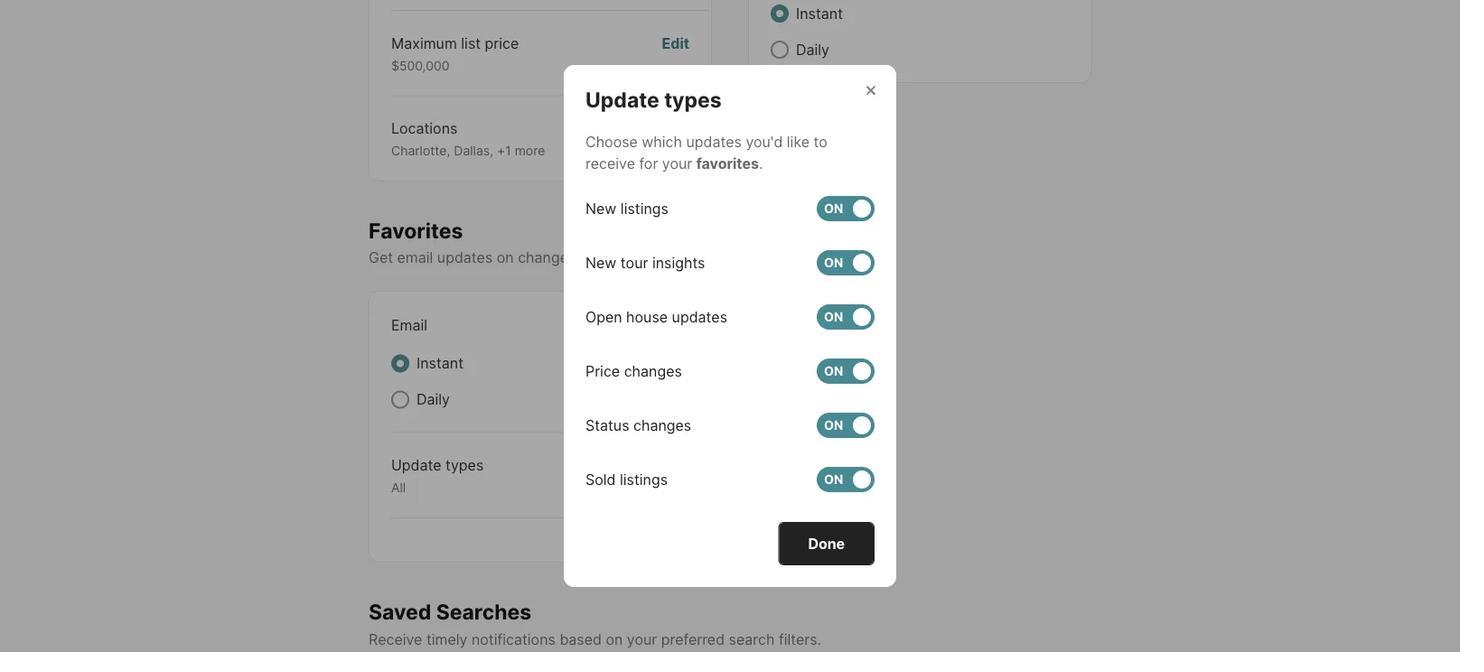 Task type: describe. For each thing, give the bounding box(es) containing it.
on inside favorites get email updates on changes to the homes in your
[[497, 249, 514, 267]]

choose
[[586, 133, 638, 151]]

which
[[642, 133, 683, 151]]

+1
[[497, 143, 511, 158]]

done
[[809, 535, 845, 553]]

daily radio for instant option
[[771, 40, 789, 59]]

preferred
[[662, 631, 725, 648]]

locations charlotte, dallas, +1 more
[[391, 120, 545, 158]]

edit button for dallas,
[[662, 118, 690, 159]]

updates inside favorites get email updates on changes to the homes in your
[[437, 249, 493, 267]]

on inside saved searches receive timely notifications based on your preferred search filters.
[[606, 631, 623, 648]]

you'd
[[746, 133, 783, 151]]

saved searches receive timely notifications based on your preferred search filters.
[[369, 599, 822, 648]]

your inside favorites get email updates on changes to the homes in your
[[690, 249, 721, 267]]

timely
[[427, 631, 468, 648]]

daily for daily option associated with instant radio
[[417, 391, 450, 409]]

instant for instant radio
[[417, 355, 464, 372]]

on
[[643, 318, 662, 333]]

notifications
[[472, 631, 556, 648]]

Instant radio
[[771, 4, 789, 22]]

favorites
[[369, 218, 463, 243]]

maximum
[[391, 34, 457, 52]]

searches
[[436, 599, 532, 625]]

your inside choose which updates you'd like to receive for your
[[663, 155, 693, 172]]

price
[[485, 34, 519, 52]]

list
[[461, 34, 481, 52]]

edit for price
[[662, 34, 690, 52]]

charlotte,
[[391, 143, 451, 158]]

receive
[[586, 155, 636, 172]]

update types all
[[391, 457, 484, 496]]

edit for dallas,
[[662, 120, 690, 137]]

types for update types all
[[446, 457, 484, 475]]

filters.
[[779, 631, 822, 648]]

favorites
[[697, 155, 759, 172]]

receive
[[369, 631, 423, 648]]

update types dialog
[[564, 65, 897, 588]]

daily for instant option daily option
[[796, 40, 830, 58]]

update types
[[586, 87, 722, 112]]

locations
[[391, 120, 458, 137]]

more
[[515, 143, 545, 158]]

choose which updates you'd like to receive for your
[[586, 133, 828, 172]]

the
[[598, 249, 621, 267]]



Task type: locate. For each thing, give the bounding box(es) containing it.
.
[[759, 155, 763, 172]]

to right like
[[814, 133, 828, 151]]

1 vertical spatial instant
[[417, 355, 464, 372]]

1 horizontal spatial daily
[[796, 40, 830, 58]]

edit button right for
[[662, 118, 690, 159]]

1 vertical spatial to
[[580, 249, 594, 267]]

edit
[[662, 34, 690, 52], [662, 120, 690, 137]]

1 vertical spatial edit button
[[662, 118, 690, 159]]

1 vertical spatial update
[[391, 457, 442, 475]]

1 vertical spatial daily radio
[[391, 391, 410, 409]]

1 edit from the top
[[662, 34, 690, 52]]

1 horizontal spatial types
[[665, 87, 722, 112]]

daily radio for instant radio
[[391, 391, 410, 409]]

your down which
[[663, 155, 693, 172]]

update for update types all
[[391, 457, 442, 475]]

None checkbox
[[817, 196, 875, 221], [817, 250, 875, 276], [817, 305, 875, 330], [636, 313, 693, 339], [817, 359, 875, 384], [817, 196, 875, 221], [817, 250, 875, 276], [817, 305, 875, 330], [636, 313, 693, 339], [817, 359, 875, 384]]

0 vertical spatial daily radio
[[771, 40, 789, 59]]

1 horizontal spatial instant
[[796, 4, 843, 22]]

daily radio down instant radio
[[391, 391, 410, 409]]

0 vertical spatial edit button
[[662, 32, 690, 73]]

all
[[391, 481, 406, 496]]

0 vertical spatial your
[[663, 155, 693, 172]]

1 horizontal spatial daily radio
[[771, 40, 789, 59]]

0 vertical spatial to
[[814, 133, 828, 151]]

to inside favorites get email updates on changes to the homes in your
[[580, 249, 594, 267]]

based
[[560, 631, 602, 648]]

daily radio down instant option
[[771, 40, 789, 59]]

done button
[[779, 523, 875, 566]]

instant right instant option
[[796, 4, 843, 22]]

get
[[369, 249, 393, 267]]

on left changes on the left top of the page
[[497, 249, 514, 267]]

saved
[[369, 599, 432, 625]]

$500,000
[[391, 58, 450, 73]]

updates inside choose which updates you'd like to receive for your
[[687, 133, 742, 151]]

for
[[640, 155, 658, 172]]

1 horizontal spatial update
[[586, 87, 660, 112]]

on right based
[[606, 631, 623, 648]]

edit up update types element
[[662, 34, 690, 52]]

Instant radio
[[391, 355, 410, 373]]

updates up favorites
[[687, 133, 742, 151]]

types inside the update types all
[[446, 457, 484, 475]]

your right in
[[690, 249, 721, 267]]

edit button for price
[[662, 32, 690, 73]]

homes
[[625, 249, 670, 267]]

1 edit button from the top
[[662, 32, 690, 73]]

email
[[391, 317, 428, 335]]

1 horizontal spatial to
[[814, 133, 828, 151]]

like
[[787, 133, 810, 151]]

1 horizontal spatial on
[[606, 631, 623, 648]]

update
[[586, 87, 660, 112], [391, 457, 442, 475]]

None checkbox
[[817, 413, 875, 438], [817, 467, 875, 493], [817, 413, 875, 438], [817, 467, 875, 493]]

0 horizontal spatial daily radio
[[391, 391, 410, 409]]

on
[[497, 249, 514, 267], [606, 631, 623, 648]]

your inside saved searches receive timely notifications based on your preferred search filters.
[[627, 631, 657, 648]]

0 horizontal spatial on
[[497, 249, 514, 267]]

0 horizontal spatial instant
[[417, 355, 464, 372]]

0 vertical spatial instant
[[796, 4, 843, 22]]

0 vertical spatial updates
[[687, 133, 742, 151]]

0 vertical spatial edit
[[662, 34, 690, 52]]

updates
[[687, 133, 742, 151], [437, 249, 493, 267]]

edit button up the update types
[[662, 32, 690, 73]]

daily
[[796, 40, 830, 58], [417, 391, 450, 409]]

2 edit button from the top
[[662, 118, 690, 159]]

update types element
[[586, 65, 744, 113]]

edit down the update types
[[662, 120, 690, 137]]

favorites .
[[697, 155, 763, 172]]

types
[[665, 87, 722, 112], [446, 457, 484, 475]]

0 horizontal spatial daily
[[417, 391, 450, 409]]

favorites get email updates on changes to the homes in your
[[369, 218, 721, 267]]

in
[[674, 249, 686, 267]]

changes
[[518, 249, 576, 267]]

2 edit from the top
[[662, 120, 690, 137]]

0 vertical spatial daily
[[796, 40, 830, 58]]

to inside choose which updates you'd like to receive for your
[[814, 133, 828, 151]]

1 vertical spatial daily
[[417, 391, 450, 409]]

instant for instant option
[[796, 4, 843, 22]]

instant
[[796, 4, 843, 22], [417, 355, 464, 372]]

instant right instant radio
[[417, 355, 464, 372]]

2 vertical spatial your
[[627, 631, 657, 648]]

search
[[729, 631, 775, 648]]

to left "the"
[[580, 249, 594, 267]]

update up all
[[391, 457, 442, 475]]

email
[[397, 249, 433, 267]]

0 horizontal spatial to
[[580, 249, 594, 267]]

types inside dialog
[[665, 87, 722, 112]]

1 vertical spatial on
[[606, 631, 623, 648]]

0 horizontal spatial types
[[446, 457, 484, 475]]

Daily radio
[[771, 40, 789, 59], [391, 391, 410, 409]]

maximum list price $500,000
[[391, 34, 519, 73]]

0 horizontal spatial updates
[[437, 249, 493, 267]]

1 horizontal spatial updates
[[687, 133, 742, 151]]

to
[[814, 133, 828, 151], [580, 249, 594, 267]]

dallas,
[[454, 143, 494, 158]]

1 vertical spatial your
[[690, 249, 721, 267]]

1 vertical spatial edit
[[662, 120, 690, 137]]

types for update types
[[665, 87, 722, 112]]

edit button
[[662, 32, 690, 73], [662, 118, 690, 159]]

0 vertical spatial on
[[497, 249, 514, 267]]

update inside the update types all
[[391, 457, 442, 475]]

0 vertical spatial types
[[665, 87, 722, 112]]

update up choose
[[586, 87, 660, 112]]

0 horizontal spatial update
[[391, 457, 442, 475]]

1 vertical spatial types
[[446, 457, 484, 475]]

your left preferred
[[627, 631, 657, 648]]

updates right email
[[437, 249, 493, 267]]

update inside update types element
[[586, 87, 660, 112]]

1 vertical spatial updates
[[437, 249, 493, 267]]

0 vertical spatial update
[[586, 87, 660, 112]]

your
[[663, 155, 693, 172], [690, 249, 721, 267], [627, 631, 657, 648]]

update for update types
[[586, 87, 660, 112]]



Task type: vqa. For each thing, say whether or not it's contained in the screenshot.
'to' in the Favorites Get email updates on changes to the homes in your
yes



